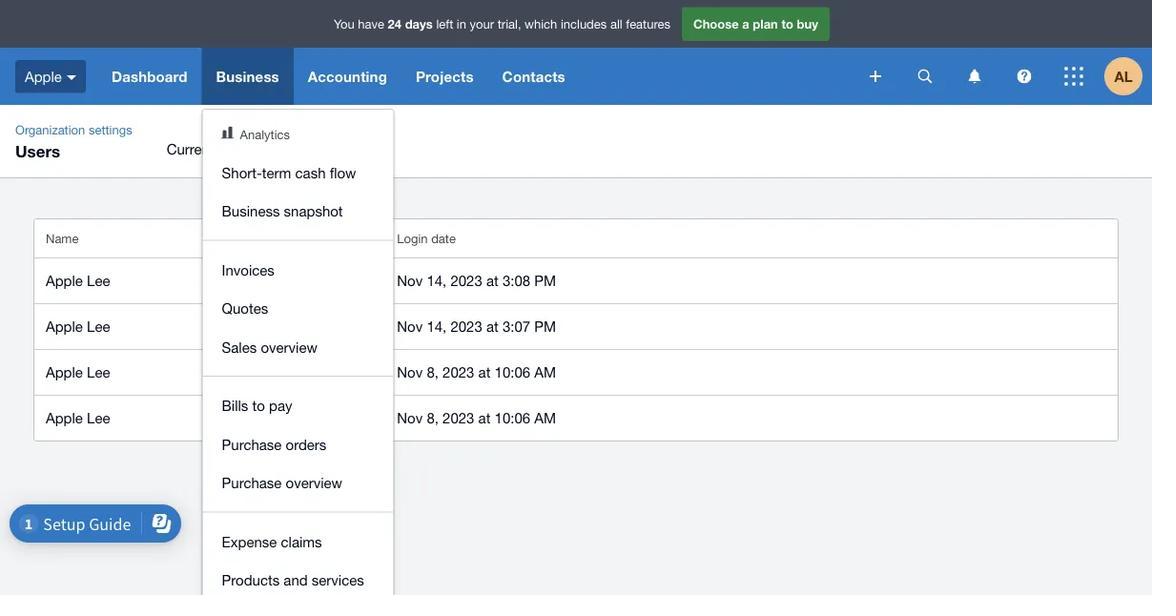 Task type: locate. For each thing, give the bounding box(es) containing it.
2 8, from the top
[[427, 409, 439, 426]]

svg image
[[1065, 67, 1084, 86], [919, 69, 933, 84], [969, 69, 982, 84], [870, 71, 882, 82]]

0 vertical spatial am
[[535, 364, 556, 380]]

2 14, from the top
[[427, 318, 447, 334]]

which
[[525, 16, 558, 31]]

2023
[[451, 272, 483, 289], [451, 318, 483, 334], [443, 364, 475, 380], [443, 409, 475, 426]]

all
[[611, 16, 623, 31]]

group
[[203, 110, 394, 596]]

have
[[358, 16, 385, 31]]

claims
[[281, 533, 322, 550]]

1 vertical spatial overview
[[286, 475, 343, 491]]

organization settings users
[[15, 122, 132, 160]]

banner
[[0, 0, 1153, 596]]

2 lee from the top
[[87, 318, 110, 334]]

1 apple lee from the top
[[46, 272, 110, 289]]

2 pm from the top
[[535, 318, 556, 334]]

0 horizontal spatial to
[[252, 397, 265, 414]]

1 nov from the top
[[397, 272, 423, 289]]

14, down nov 14, 2023 at 3:08 pm
[[427, 318, 447, 334]]

14, down date
[[427, 272, 447, 289]]

menu item
[[272, 120, 393, 178]]

lee
[[87, 272, 110, 289], [87, 318, 110, 334], [87, 364, 110, 380], [87, 409, 110, 426]]

1 vertical spatial nov 8, 2023 at 10:06 am
[[397, 409, 556, 426]]

header chart image
[[221, 126, 234, 139]]

business down short-
[[222, 203, 280, 219]]

nov 14, 2023 at 3:08 pm
[[397, 272, 556, 289]]

organization
[[15, 122, 85, 137]]

snapshot
[[284, 203, 343, 219]]

choose a plan to buy
[[694, 16, 819, 31]]

0 vertical spatial purchase
[[222, 436, 282, 453]]

3 apple lee from the top
[[46, 364, 110, 380]]

to
[[782, 16, 794, 31], [252, 397, 265, 414]]

pm right 3:07
[[535, 318, 556, 334]]

1 vertical spatial 14,
[[427, 318, 447, 334]]

1 vertical spatial to
[[252, 397, 265, 414]]

bills to pay link
[[203, 387, 394, 425]]

purchase orders
[[222, 436, 327, 453]]

invoices
[[222, 261, 275, 278]]

2 10:06 from the top
[[495, 409, 531, 426]]

1 horizontal spatial to
[[782, 16, 794, 31]]

group containing short-term cash flow
[[203, 110, 394, 596]]

0 horizontal spatial svg image
[[67, 75, 76, 80]]

1 vertical spatial business
[[222, 203, 280, 219]]

users
[[218, 140, 253, 157]]

business inside dropdown button
[[216, 68, 279, 85]]

1 10:06 from the top
[[495, 364, 531, 380]]

1 vertical spatial pm
[[535, 318, 556, 334]]

contacts
[[503, 68, 566, 85]]

trial,
[[498, 16, 522, 31]]

accounting button
[[294, 48, 402, 105]]

purchase down bills to pay at the left bottom of page
[[222, 436, 282, 453]]

0 vertical spatial business
[[216, 68, 279, 85]]

business for business snapshot
[[222, 203, 280, 219]]

0 vertical spatial nov 8, 2023 at 10:06 am
[[397, 364, 556, 380]]

in
[[457, 16, 467, 31]]

svg image
[[1018, 69, 1032, 84], [67, 75, 76, 80]]

1 vertical spatial purchase
[[222, 475, 282, 491]]

al
[[1115, 68, 1133, 85]]

business
[[216, 68, 279, 85], [222, 203, 280, 219]]

apple lee
[[46, 272, 110, 289], [46, 318, 110, 334], [46, 364, 110, 380], [46, 409, 110, 426]]

dashboard link
[[97, 48, 202, 105]]

business for business
[[216, 68, 279, 85]]

pm right 3:08
[[535, 272, 556, 289]]

purchase overview
[[222, 475, 343, 491]]

choose
[[694, 16, 739, 31]]

14,
[[427, 272, 447, 289], [427, 318, 447, 334]]

apple
[[25, 68, 62, 85], [46, 272, 83, 289], [46, 318, 83, 334], [46, 364, 83, 380], [46, 409, 83, 426]]

purchase for purchase orders
[[222, 436, 282, 453]]

am
[[535, 364, 556, 380], [535, 409, 556, 426]]

1 14, from the top
[[427, 272, 447, 289]]

business up header chart icon
[[216, 68, 279, 85]]

products and services link
[[203, 561, 394, 596]]

overview inside purchase overview link
[[286, 475, 343, 491]]

pay
[[269, 397, 292, 414]]

1 pm from the top
[[535, 272, 556, 289]]

0 vertical spatial to
[[782, 16, 794, 31]]

login date
[[397, 231, 456, 246]]

nov 14, 2023 at 3:07 pm
[[397, 318, 556, 334]]

contacts button
[[488, 48, 580, 105]]

overview
[[261, 339, 318, 355], [286, 475, 343, 491]]

0 vertical spatial 14,
[[427, 272, 447, 289]]

14, for nov 14, 2023 at 3:08 pm
[[427, 272, 447, 289]]

short-
[[222, 164, 262, 181]]

expense
[[222, 533, 277, 550]]

purchase orders link
[[203, 425, 394, 464]]

1 purchase from the top
[[222, 436, 282, 453]]

0 vertical spatial overview
[[261, 339, 318, 355]]

pm
[[535, 272, 556, 289], [535, 318, 556, 334]]

2 am from the top
[[535, 409, 556, 426]]

nov
[[397, 272, 423, 289], [397, 318, 423, 334], [397, 364, 423, 380], [397, 409, 423, 426]]

1 am from the top
[[535, 364, 556, 380]]

0 vertical spatial 10:06
[[495, 364, 531, 380]]

2 purchase from the top
[[222, 475, 282, 491]]

10:06
[[495, 364, 531, 380], [495, 409, 531, 426]]

purchase down purchase orders
[[222, 475, 282, 491]]

purchase
[[222, 436, 282, 453], [222, 475, 282, 491]]

name
[[46, 231, 79, 246]]

overview down orders
[[286, 475, 343, 491]]

to left buy
[[782, 16, 794, 31]]

features
[[626, 16, 671, 31]]

apple inside popup button
[[25, 68, 62, 85]]

1 horizontal spatial svg image
[[1018, 69, 1032, 84]]

login
[[397, 231, 428, 246]]

1 8, from the top
[[427, 364, 439, 380]]

overview down 'quotes' link
[[261, 339, 318, 355]]

navigation
[[97, 48, 857, 596]]

short-term cash flow
[[222, 164, 356, 181]]

3 lee from the top
[[87, 364, 110, 380]]

current users link
[[148, 120, 272, 178]]

2 nov from the top
[[397, 318, 423, 334]]

invoices link
[[203, 251, 394, 289]]

bills to pay
[[222, 397, 292, 414]]

pm for nov 14, 2023 at 3:07 pm
[[535, 318, 556, 334]]

to left the pay
[[252, 397, 265, 414]]

left
[[437, 16, 454, 31]]

overview inside the sales overview link
[[261, 339, 318, 355]]

at
[[487, 272, 499, 289], [487, 318, 499, 334], [479, 364, 491, 380], [479, 409, 491, 426]]

8,
[[427, 364, 439, 380], [427, 409, 439, 426]]

3:08
[[503, 272, 531, 289]]

0 vertical spatial pm
[[535, 272, 556, 289]]

1 nov 8, 2023 at 10:06 am from the top
[[397, 364, 556, 380]]

1 vertical spatial 8,
[[427, 409, 439, 426]]

0 vertical spatial 8,
[[427, 364, 439, 380]]

nov 8, 2023 at 10:06 am
[[397, 364, 556, 380], [397, 409, 556, 426]]

1 vertical spatial 10:06
[[495, 409, 531, 426]]

list box
[[203, 110, 394, 596]]

1 vertical spatial am
[[535, 409, 556, 426]]

organization settings link
[[8, 120, 140, 139]]

purchase for purchase overview
[[222, 475, 282, 491]]

2 apple lee from the top
[[46, 318, 110, 334]]

bills
[[222, 397, 248, 414]]

settings
[[89, 122, 132, 137]]



Task type: describe. For each thing, give the bounding box(es) containing it.
4 apple lee from the top
[[46, 409, 110, 426]]

projects
[[416, 68, 474, 85]]

products
[[222, 572, 280, 589]]

dashboard
[[112, 68, 188, 85]]

current users menu
[[148, 120, 1153, 178]]

expense claims link
[[203, 523, 394, 561]]

4 lee from the top
[[87, 409, 110, 426]]

date
[[432, 231, 456, 246]]

analytics
[[240, 127, 290, 142]]

24
[[388, 16, 402, 31]]

4 nov from the top
[[397, 409, 423, 426]]

apple button
[[0, 48, 97, 105]]

sales overview link
[[203, 328, 394, 366]]

3 nov from the top
[[397, 364, 423, 380]]

and
[[284, 572, 308, 589]]

accounting
[[308, 68, 387, 85]]

includes
[[561, 16, 607, 31]]

you
[[334, 16, 355, 31]]

14, for nov 14, 2023 at 3:07 pm
[[427, 318, 447, 334]]

business snapshot link
[[203, 192, 394, 230]]

quotes
[[222, 300, 268, 317]]

expense claims
[[222, 533, 322, 550]]

2 nov 8, 2023 at 10:06 am from the top
[[397, 409, 556, 426]]

projects button
[[402, 48, 488, 105]]

3:07
[[503, 318, 531, 334]]

business button
[[202, 48, 294, 105]]

users
[[15, 141, 60, 160]]

plan
[[753, 16, 779, 31]]

al button
[[1105, 48, 1153, 105]]

products and services
[[222, 572, 364, 589]]

short-term cash flow link
[[203, 153, 394, 192]]

1 lee from the top
[[87, 272, 110, 289]]

overview for purchase overview
[[286, 475, 343, 491]]

term
[[262, 164, 291, 181]]

sales
[[222, 339, 257, 355]]

business snapshot
[[222, 203, 343, 219]]

banner containing dashboard
[[0, 0, 1153, 596]]

quotes link
[[203, 289, 394, 328]]

your
[[470, 16, 494, 31]]

current users
[[167, 140, 253, 157]]

purchase overview link
[[203, 464, 394, 502]]

cash
[[295, 164, 326, 181]]

you have 24 days left in your trial, which includes all features
[[334, 16, 671, 31]]

current
[[167, 140, 214, 157]]

svg image inside the apple popup button
[[67, 75, 76, 80]]

a
[[743, 16, 750, 31]]

pm for nov 14, 2023 at 3:08 pm
[[535, 272, 556, 289]]

days
[[405, 16, 433, 31]]

flow
[[330, 164, 356, 181]]

navigation containing dashboard
[[97, 48, 857, 596]]

orders
[[286, 436, 327, 453]]

login history element
[[34, 219, 1118, 441]]

services
[[312, 572, 364, 589]]

sales overview
[[222, 339, 318, 355]]

overview for sales overview
[[261, 339, 318, 355]]

buy
[[797, 16, 819, 31]]

list box containing short-term cash flow
[[203, 110, 394, 596]]



Task type: vqa. For each thing, say whether or not it's contained in the screenshot.
Apple
yes



